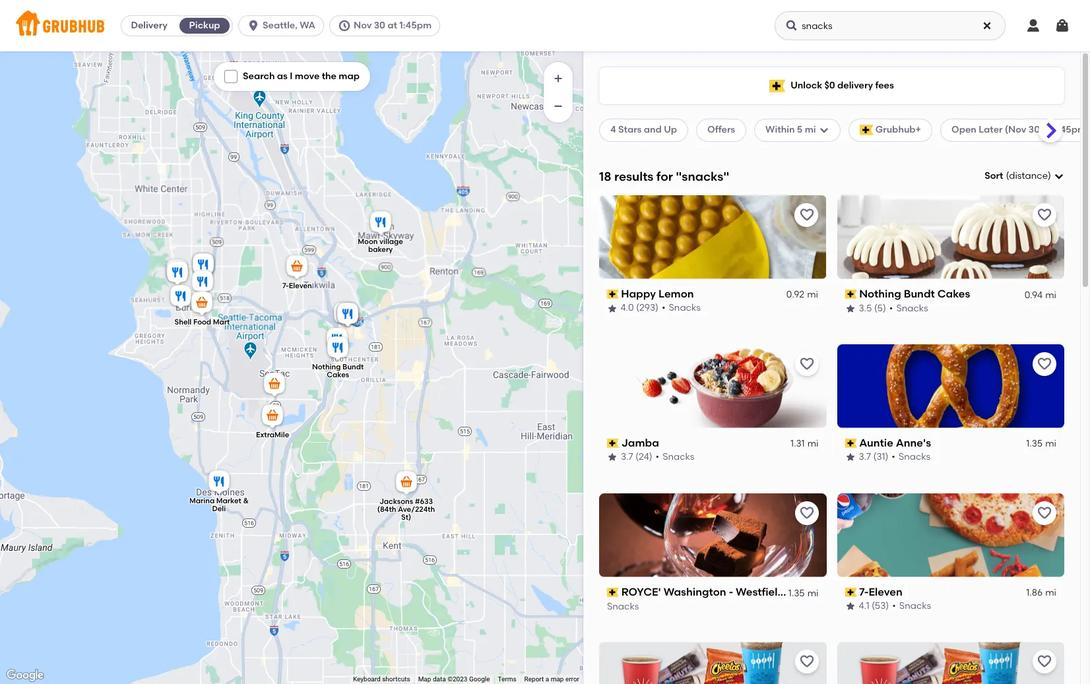 Task type: locate. For each thing, give the bounding box(es) containing it.
nothing inside map region
[[312, 363, 341, 371]]

0 vertical spatial map
[[339, 71, 360, 82]]

1 vertical spatial subscription pass image
[[845, 439, 857, 448]]

moon village bakery
[[358, 237, 403, 253]]

auntie anne's image
[[335, 301, 361, 330]]

0 horizontal spatial 3.7
[[621, 452, 633, 463]]

1 vertical spatial 1.35
[[788, 587, 805, 598]]

grubhub plus flag logo image
[[770, 80, 785, 92], [860, 125, 873, 136]]

• right (24)
[[656, 452, 659, 463]]

pickup button
[[177, 15, 232, 36]]

0 horizontal spatial eleven
[[289, 281, 312, 290]]

grubhub plus flag logo image left grubhub+
[[860, 125, 873, 136]]

mi for bundt
[[1045, 289, 1057, 300]]

nothing down happy lemon icon at left
[[312, 363, 341, 371]]

star icon image for auntie anne's
[[845, 452, 856, 463]]

0 horizontal spatial 1.35
[[788, 587, 805, 598]]

save this restaurant image
[[799, 207, 815, 223], [1037, 356, 1053, 372], [799, 654, 815, 670], [1037, 654, 1053, 670]]

0 horizontal spatial at
[[388, 20, 397, 31]]

report a map error
[[524, 676, 579, 683]]

3.7
[[621, 452, 633, 463], [859, 452, 871, 463]]

1 vertical spatial cakes
[[327, 371, 349, 379]]

• snacks right (5)
[[889, 302, 928, 314]]

(31)
[[873, 452, 889, 463]]

3.7 for auntie anne's
[[859, 452, 871, 463]]

happy lemon logo image
[[599, 195, 827, 279]]

1 horizontal spatial nothing bundt cakes
[[859, 288, 970, 300]]

keyboard shortcuts button
[[353, 675, 410, 684]]

star icon image left 4.0
[[607, 303, 618, 314]]

1 3.7 from the left
[[621, 452, 633, 463]]

nothing up (5)
[[859, 288, 901, 300]]

• down happy lemon
[[662, 302, 666, 314]]

snacks down "anne's"
[[899, 452, 931, 463]]

0 horizontal spatial svg image
[[338, 19, 351, 32]]

eleven
[[289, 281, 312, 290], [869, 586, 903, 598]]

0 vertical spatial nothing
[[859, 288, 901, 300]]

• right (53)
[[892, 601, 896, 612]]

svg image inside the nov 30 at 1:45pm button
[[338, 19, 351, 32]]

results
[[614, 169, 654, 184]]

star icon image left 3.7 (24)
[[607, 452, 618, 463]]

1 horizontal spatial map
[[551, 676, 564, 683]]

1 horizontal spatial 1.35 mi
[[1026, 438, 1057, 449]]

0 horizontal spatial bundt
[[343, 363, 364, 371]]

3.7 (31)
[[859, 452, 889, 463]]

1 vertical spatial nothing bundt cakes
[[312, 363, 364, 379]]

data
[[433, 676, 446, 683]]

stars
[[618, 124, 642, 135]]

bundt down 'nothing bundt cakes logo'
[[904, 288, 935, 300]]

grubhub plus flag logo image for unlock $0 delivery fees
[[770, 80, 785, 92]]

0 horizontal spatial nothing bundt cakes
[[312, 363, 364, 379]]

3.7 left (31)
[[859, 452, 871, 463]]

0 horizontal spatial subscription pass image
[[607, 290, 619, 299]]

3.7 left (24)
[[621, 452, 633, 463]]

0 horizontal spatial cakes
[[327, 371, 349, 379]]

mawadda cafe image
[[190, 251, 216, 280]]

westfield
[[736, 586, 785, 598]]

unlock $0 delivery fees
[[791, 80, 894, 91]]

• snacks for 7-eleven
[[892, 601, 931, 612]]

(53)
[[872, 601, 889, 612]]

1 vertical spatial 7-eleven
[[859, 586, 903, 598]]

1 vertical spatial 30
[[1029, 124, 1040, 135]]

0 vertical spatial at
[[388, 20, 397, 31]]

1.31
[[791, 438, 805, 449]]

snacks for auntie
[[899, 452, 931, 463]]

0 vertical spatial 1.35
[[1026, 438, 1043, 449]]

1 horizontal spatial svg image
[[982, 20, 993, 31]]

subscription pass image for 7-eleven
[[845, 588, 857, 597]]

1 vertical spatial nothing
[[312, 363, 341, 371]]

•
[[662, 302, 666, 314], [889, 302, 893, 314], [656, 452, 659, 463], [892, 452, 895, 463], [892, 601, 896, 612]]

0 horizontal spatial nothing
[[312, 363, 341, 371]]

0 vertical spatial subscription pass image
[[607, 290, 619, 299]]

1.35 mi for royce' washington - westfield southcenter mall
[[788, 587, 819, 598]]

snacks for nothing
[[896, 302, 928, 314]]

google image
[[3, 667, 47, 684]]

star icon image left 3.7 (31)
[[845, 452, 856, 463]]

mi for lemon
[[808, 289, 819, 300]]

1 vertical spatial at
[[1042, 124, 1052, 135]]

keyboard
[[353, 676, 381, 683]]

at left 1:45pm
[[388, 20, 397, 31]]

royce' washington - westfield southcenter mall logo image
[[599, 493, 827, 577]]

offers
[[707, 124, 735, 135]]

subscription pass image left auntie at the right
[[845, 439, 857, 448]]

snacks down royce'
[[607, 601, 639, 612]]

1 horizontal spatial bundt
[[904, 288, 935, 300]]

subscription pass image left the happy
[[607, 290, 619, 299]]

star icon image for jamba
[[607, 452, 618, 463]]

7-eleven
[[282, 281, 312, 290], [859, 586, 903, 598]]

auntie anne's logo image
[[837, 344, 1064, 428]]

lemon
[[659, 288, 694, 300]]

)
[[1048, 170, 1051, 182]]

save this restaurant image for jamba
[[799, 356, 815, 372]]

0 vertical spatial 1.35 mi
[[1026, 438, 1057, 449]]

star icon image
[[607, 303, 618, 314], [845, 303, 856, 314], [607, 452, 618, 463], [845, 452, 856, 463], [845, 601, 856, 612]]

save this restaurant image for nothing bundt cakes
[[1037, 207, 1053, 223]]

Search for food, convenience, alcohol... search field
[[775, 11, 1006, 40]]

None field
[[985, 170, 1064, 183]]

save this restaurant image for shell food mart logo
[[1037, 654, 1053, 670]]

save this restaurant button for jamba
[[795, 352, 819, 376]]

0 vertical spatial 7-
[[282, 281, 289, 290]]

star icon image left "4.1"
[[845, 601, 856, 612]]

1 horizontal spatial cakes
[[938, 288, 970, 300]]

0 vertical spatial grubhub plus flag logo image
[[770, 80, 785, 92]]

4 stars and up
[[610, 124, 677, 135]]

-
[[729, 586, 733, 598]]

seattle, wa
[[263, 20, 315, 31]]

royce' washington - westfield southcenter mall
[[621, 586, 876, 598]]

18
[[599, 169, 611, 184]]

eleven inside map region
[[289, 281, 312, 290]]

• for auntie anne's
[[892, 452, 895, 463]]

1 horizontal spatial 1.35
[[1026, 438, 1043, 449]]

svg image
[[1026, 18, 1041, 34], [1055, 18, 1070, 34], [247, 19, 260, 32], [785, 19, 799, 32], [227, 73, 235, 81], [819, 125, 829, 136]]

1 vertical spatial 1.35 mi
[[788, 587, 819, 598]]

grubhub plus flag logo image left unlock
[[770, 80, 785, 92]]

moon village bakery image
[[368, 209, 394, 238]]

market
[[216, 496, 241, 505]]

0 vertical spatial 7-eleven
[[282, 281, 312, 290]]

mi for anne's
[[1045, 438, 1057, 449]]

• snacks
[[662, 302, 701, 314], [889, 302, 928, 314], [656, 452, 695, 463], [892, 452, 931, 463], [892, 601, 931, 612]]

0 horizontal spatial grubhub plus flag logo image
[[770, 80, 785, 92]]

tacos el hass image
[[164, 259, 191, 288]]

#633
[[415, 497, 433, 506]]

• snacks for happy lemon
[[662, 302, 701, 314]]

star icon image for 7-eleven
[[845, 601, 856, 612]]

search as i move the map
[[243, 71, 360, 82]]

at inside button
[[388, 20, 397, 31]]

• snacks down lemon
[[662, 302, 701, 314]]

(nov
[[1005, 124, 1026, 135]]

royce' washington - westfield southcenter mall image
[[335, 301, 361, 330]]

1.86
[[1026, 587, 1043, 598]]

0 horizontal spatial 30
[[374, 20, 385, 31]]

1 horizontal spatial nothing
[[859, 288, 901, 300]]

1 vertical spatial grubhub plus flag logo image
[[860, 125, 873, 136]]

moon
[[358, 237, 378, 246]]

0 vertical spatial eleven
[[289, 281, 312, 290]]

snacks down lemon
[[669, 302, 701, 314]]

map
[[339, 71, 360, 82], [551, 676, 564, 683]]

1.86 mi
[[1026, 587, 1057, 598]]

star icon image for nothing bundt cakes
[[845, 303, 856, 314]]

at left 1:45pm)
[[1042, 124, 1052, 135]]

cakes
[[938, 288, 970, 300], [327, 371, 349, 379]]

bundt down happy lemon icon at left
[[343, 363, 364, 371]]

bakery
[[368, 245, 393, 253]]

nothing bundt cakes down happy lemon icon at left
[[312, 363, 364, 379]]

mi for washington
[[808, 587, 819, 598]]

0 horizontal spatial 1.35 mi
[[788, 587, 819, 598]]

star icon image left 3.5
[[845, 303, 856, 314]]

1:45pm
[[399, 20, 432, 31]]

subscription pass image
[[845, 290, 857, 299], [607, 439, 619, 448], [607, 588, 619, 597], [845, 588, 857, 597]]

• right (5)
[[889, 302, 893, 314]]

none field containing sort
[[985, 170, 1064, 183]]

and
[[644, 124, 662, 135]]

0.92
[[787, 289, 805, 300]]

1.35
[[1026, 438, 1043, 449], [788, 587, 805, 598]]

within
[[766, 124, 795, 135]]

0.94
[[1025, 289, 1043, 300]]

map region
[[0, 0, 690, 684]]

0 vertical spatial 30
[[374, 20, 385, 31]]

at
[[388, 20, 397, 31], [1042, 124, 1052, 135]]

save this restaurant image
[[1037, 207, 1053, 223], [799, 356, 815, 372], [799, 505, 815, 521], [1037, 505, 1053, 521]]

7-eleven logo image
[[837, 493, 1064, 577]]

cakes inside map region
[[327, 371, 349, 379]]

"snacks"
[[676, 169, 729, 184]]

nothing
[[859, 288, 901, 300], [312, 363, 341, 371]]

terms
[[498, 676, 516, 683]]

save this restaurant button
[[795, 203, 819, 227], [1033, 203, 1057, 227], [795, 352, 819, 376], [1033, 352, 1057, 376], [795, 501, 819, 525], [1033, 501, 1057, 525], [795, 650, 819, 674], [1033, 650, 1057, 674]]

save this restaurant button for auntie anne's
[[1033, 352, 1057, 376]]

save this restaurant image for happy lemon logo
[[799, 207, 815, 223]]

shell food mart logo image
[[837, 642, 1064, 684]]

1 horizontal spatial 3.7
[[859, 452, 871, 463]]

1 vertical spatial 7-
[[859, 586, 869, 598]]

0 horizontal spatial 7-eleven
[[282, 281, 312, 290]]

happy lemon
[[621, 288, 694, 300]]

move
[[295, 71, 320, 82]]

save this restaurant button for 7-eleven
[[1033, 501, 1057, 525]]

0 vertical spatial cakes
[[938, 288, 970, 300]]

subscription pass image for auntie anne's
[[845, 439, 857, 448]]

(
[[1006, 170, 1009, 182]]

cakes down 'nothing bundt cakes logo'
[[938, 288, 970, 300]]

mart
[[213, 317, 230, 326]]

7- inside map region
[[282, 281, 289, 290]]

subscription pass image
[[607, 290, 619, 299], [845, 439, 857, 448]]

jacksons
[[379, 497, 413, 506]]

wa
[[300, 20, 315, 31]]

• right (31)
[[892, 452, 895, 463]]

snacks for 7-
[[899, 601, 931, 612]]

©2023
[[448, 676, 468, 683]]

(293)
[[637, 302, 659, 314]]

star icon image for happy lemon
[[607, 303, 618, 314]]

snacks right (5)
[[896, 302, 928, 314]]

the
[[322, 71, 337, 82]]

nothing bundt cakes up (5)
[[859, 288, 970, 300]]

snacks right (53)
[[899, 601, 931, 612]]

• snacks down "anne's"
[[892, 452, 931, 463]]

dairy queen image
[[164, 257, 190, 286]]

0.94 mi
[[1025, 289, 1057, 300]]

svg image
[[338, 19, 351, 32], [982, 20, 993, 31], [1054, 171, 1064, 182]]

nov 30 at 1:45pm
[[354, 20, 432, 31]]

(5)
[[874, 302, 886, 314]]

map right the
[[339, 71, 360, 82]]

save this restaurant button for nothing bundt cakes
[[1033, 203, 1057, 227]]

1 horizontal spatial subscription pass image
[[845, 439, 857, 448]]

1:45pm)
[[1054, 124, 1090, 135]]

pickup
[[189, 20, 220, 31]]

save this restaurant image for royce' washington - westfield southcenter mall
[[799, 505, 815, 521]]

nov
[[354, 20, 372, 31]]

bundt inside map region
[[343, 363, 364, 371]]

mall
[[854, 586, 876, 598]]

svg image inside seattle, wa button
[[247, 19, 260, 32]]

cakes down nothing bundt cakes image
[[327, 371, 349, 379]]

1.35 for anne's
[[1026, 438, 1043, 449]]

• snacks right (53)
[[892, 601, 931, 612]]

jamba image
[[331, 300, 358, 329]]

error
[[566, 676, 579, 683]]

3.7 for jamba
[[621, 452, 633, 463]]

1 horizontal spatial 30
[[1029, 124, 1040, 135]]

• snacks right (24)
[[656, 452, 695, 463]]

3.5
[[859, 302, 872, 314]]

food
[[193, 317, 211, 326]]

0 horizontal spatial 7-
[[282, 281, 289, 290]]

a
[[546, 676, 549, 683]]

30 right nov
[[374, 20, 385, 31]]

1 vertical spatial bundt
[[343, 363, 364, 371]]

save this restaurant image for 7-eleven
[[1037, 505, 1053, 521]]

0 vertical spatial bundt
[[904, 288, 935, 300]]

2 3.7 from the left
[[859, 452, 871, 463]]

snacks right (24)
[[663, 452, 695, 463]]

subscription pass image for jamba
[[607, 439, 619, 448]]

1 horizontal spatial grubhub plus flag logo image
[[860, 125, 873, 136]]

30 right '(nov'
[[1029, 124, 1040, 135]]

30
[[374, 20, 385, 31], [1029, 124, 1040, 135]]

nov 30 at 1:45pm button
[[329, 15, 445, 36]]

minus icon image
[[552, 100, 565, 113]]

7-
[[282, 281, 289, 290], [859, 586, 869, 598]]

snacks
[[669, 302, 701, 314], [896, 302, 928, 314], [663, 452, 695, 463], [899, 452, 931, 463], [607, 601, 639, 612], [899, 601, 931, 612]]

1 horizontal spatial eleven
[[869, 586, 903, 598]]

subscription pass image for nothing bundt cakes
[[845, 290, 857, 299]]

map right 'a'
[[551, 676, 564, 683]]

0.92 mi
[[787, 289, 819, 300]]



Task type: vqa. For each thing, say whether or not it's contained in the screenshot.
the Save this restaurant BUTTON related to Nothing Bundt Cakes
yes



Task type: describe. For each thing, give the bounding box(es) containing it.
within 5 mi
[[766, 124, 816, 135]]

1.35 mi for auntie anne's
[[1026, 438, 1057, 449]]

happy lemon image
[[324, 326, 350, 355]]

map
[[418, 676, 431, 683]]

up
[[664, 124, 677, 135]]

30 inside button
[[374, 20, 385, 31]]

snacks for happy
[[669, 302, 701, 314]]

open
[[952, 124, 977, 135]]

4.1 (53)
[[859, 601, 889, 612]]

marina market & deli image
[[206, 468, 232, 497]]

sort
[[985, 170, 1003, 182]]

washington
[[664, 586, 726, 598]]

i
[[290, 71, 293, 82]]

google
[[469, 676, 490, 683]]

subscription pass image for royce' washington - westfield southcenter mall
[[607, 588, 619, 597]]

• snacks for auntie anne's
[[892, 452, 931, 463]]

report
[[524, 676, 544, 683]]

jacksons #633 (84th ave/224th st)
[[377, 497, 435, 521]]

for
[[657, 169, 673, 184]]

sort ( distance )
[[985, 170, 1051, 182]]

0 vertical spatial nothing bundt cakes
[[859, 288, 970, 300]]

1 vertical spatial eleven
[[869, 586, 903, 598]]

unlock
[[791, 80, 822, 91]]

jamba
[[621, 437, 659, 449]]

nothing bundt cakes inside map region
[[312, 363, 364, 379]]

1 horizontal spatial at
[[1042, 124, 1052, 135]]

sea tac marathon image
[[261, 371, 288, 400]]

4.1
[[859, 601, 870, 612]]

(84th
[[377, 505, 396, 514]]

grubhub+
[[876, 124, 921, 135]]

delivery button
[[121, 15, 177, 36]]

delivery
[[131, 20, 167, 31]]

1 horizontal spatial 7-
[[859, 586, 869, 598]]

seattle,
[[263, 20, 298, 31]]

jamba logo image
[[599, 344, 827, 428]]

royce'
[[621, 586, 661, 598]]

happy
[[621, 288, 656, 300]]

7-eleven inside map region
[[282, 281, 312, 290]]

4.0
[[621, 302, 634, 314]]

$0
[[825, 80, 835, 91]]

keyboard shortcuts
[[353, 676, 410, 683]]

shell food mart
[[175, 317, 230, 326]]

3.7 (24)
[[621, 452, 652, 463]]

1 horizontal spatial 7-eleven
[[859, 586, 903, 598]]

4
[[610, 124, 616, 135]]

1.31 mi
[[791, 438, 819, 449]]

map data ©2023 google
[[418, 676, 490, 683]]

shell food mart image
[[189, 289, 215, 318]]

distance
[[1009, 170, 1048, 182]]

village
[[379, 237, 403, 246]]

pierro bakery image
[[189, 268, 216, 297]]

save this restaurant button for happy lemon
[[795, 203, 819, 227]]

auntie anne's
[[859, 437, 931, 449]]

deli
[[212, 504, 226, 513]]

shortcuts
[[382, 676, 410, 683]]

grubhub plus flag logo image for grubhub+
[[860, 125, 873, 136]]

3.5 (5)
[[859, 302, 886, 314]]

search
[[243, 71, 275, 82]]

anne's
[[896, 437, 931, 449]]

shell
[[175, 317, 192, 326]]

extramile logo image
[[599, 642, 827, 684]]

2 horizontal spatial svg image
[[1054, 171, 1064, 182]]

1.35 for washington
[[788, 587, 805, 598]]

• for happy lemon
[[662, 302, 666, 314]]

seattle, wa button
[[238, 15, 329, 36]]

5
[[797, 124, 803, 135]]

• for nothing bundt cakes
[[889, 302, 893, 314]]

marina market & deli
[[189, 496, 249, 513]]

fees
[[875, 80, 894, 91]]

&
[[243, 496, 249, 505]]

auntie
[[859, 437, 893, 449]]

• for jamba
[[656, 452, 659, 463]]

extramile
[[256, 431, 289, 439]]

nothing bundt cakes image
[[325, 334, 351, 363]]

extramile image
[[259, 402, 286, 431]]

plus icon image
[[552, 72, 565, 85]]

• for 7-eleven
[[892, 601, 896, 612]]

report a map error link
[[524, 676, 579, 683]]

7 eleven image
[[284, 253, 310, 282]]

later
[[979, 124, 1003, 135]]

main navigation navigation
[[0, 0, 1090, 51]]

subscription pass image for happy lemon
[[607, 290, 619, 299]]

save this restaurant image for the auntie anne's logo
[[1037, 356, 1053, 372]]

antojitos michalisco 1st ave image
[[190, 251, 216, 280]]

save this restaurant button for royce' washington - westfield southcenter mall
[[795, 501, 819, 525]]

jacksons #633 (84th ave/224th st) image
[[393, 469, 420, 498]]

terms link
[[498, 676, 516, 683]]

• snacks for nothing bundt cakes
[[889, 302, 928, 314]]

delivery
[[837, 80, 873, 91]]

nothing bundt cakes logo image
[[837, 195, 1064, 279]]

st)
[[401, 513, 411, 521]]

mi for eleven
[[1045, 587, 1057, 598]]

0 horizontal spatial map
[[339, 71, 360, 82]]

ronnie's market image
[[168, 283, 194, 312]]

save this restaurant image for extramile logo
[[799, 654, 815, 670]]

1 vertical spatial map
[[551, 676, 564, 683]]

(24)
[[635, 452, 652, 463]]

• snacks for jamba
[[656, 452, 695, 463]]

ave/224th
[[398, 505, 435, 514]]

18 results for "snacks"
[[599, 169, 729, 184]]

4.0 (293)
[[621, 302, 659, 314]]



